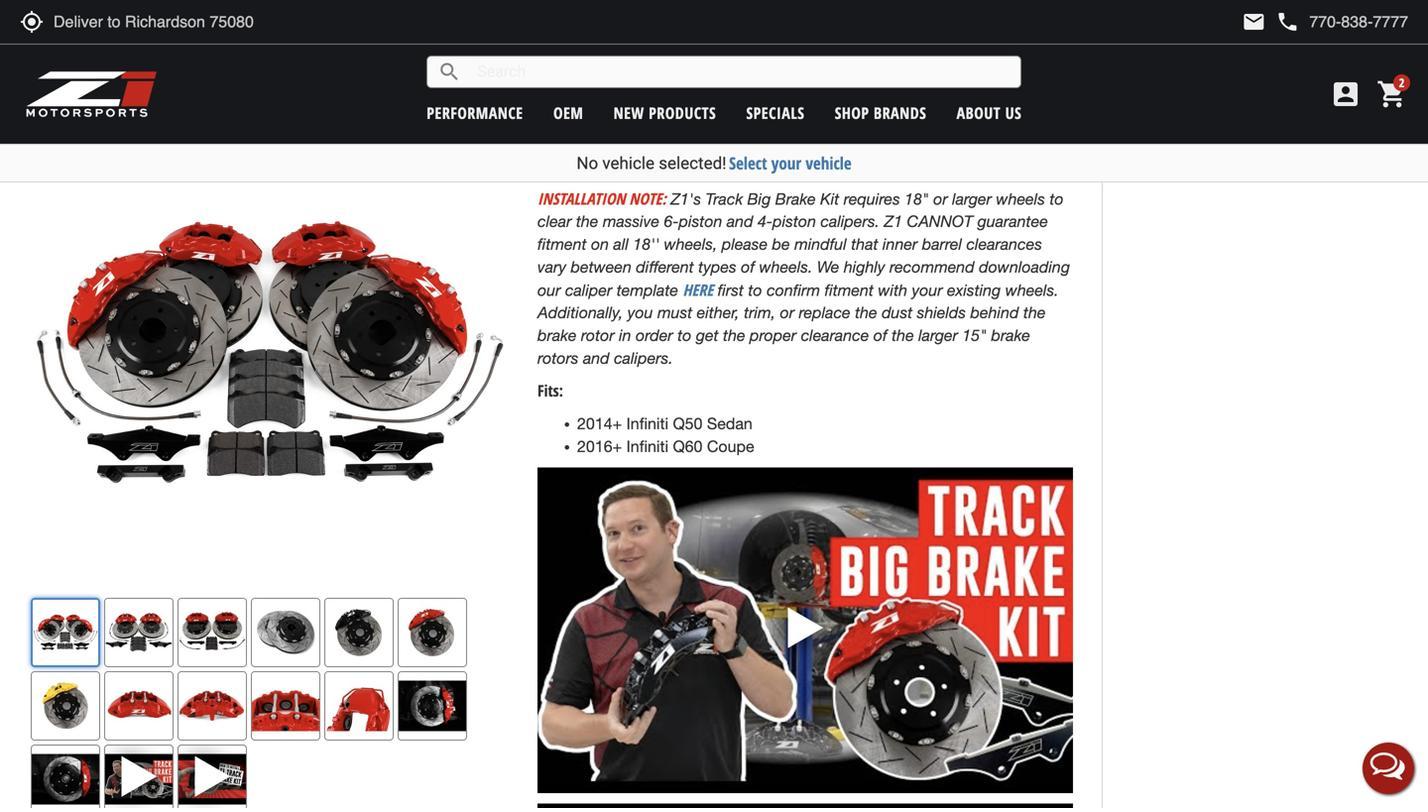 Task type: vqa. For each thing, say whether or not it's contained in the screenshot.
specials
yes



Task type: locate. For each thing, give the bounding box(es) containing it.
1 horizontal spatial piston
[[773, 212, 817, 231]]

0 vertical spatial fitment
[[538, 235, 587, 254]]

1 vertical spatial in
[[619, 326, 632, 345]]

2 horizontal spatial of
[[1037, 88, 1051, 107]]

the
[[638, 88, 660, 107], [576, 212, 599, 231], [855, 303, 878, 322], [1024, 303, 1046, 322], [723, 326, 746, 345], [892, 326, 914, 345]]

0 horizontal spatial motul
[[538, 109, 575, 131]]

infiniti left q60
[[627, 437, 669, 456]]

coupe
[[707, 437, 755, 456]]

or up cannot
[[934, 189, 948, 208]]

behind
[[971, 303, 1019, 322]]

1 vertical spatial of
[[741, 257, 755, 276]]

q50
[[673, 415, 703, 433]]

0 vertical spatial calipers.
[[821, 212, 880, 231]]

of down 'dust'
[[874, 326, 888, 345]]

pulls
[[622, 157, 656, 175]]

the inside z1's track big brake kit requires 18" or larger wheels to clear the massive 6-piston and 4-piston calipers. z1 cannot guarantee fitment on all 18'' wheels, please be mindful that inner barrel clearances vary between different types of wheels. we highly recommend downloading our caliper template
[[576, 212, 599, 231]]

0 horizontal spatial calipers.
[[614, 349, 673, 367]]

no vehicle selected! select your vehicle
[[577, 152, 852, 175]]

1 horizontal spatial in
[[839, 134, 852, 152]]

brake right steel
[[920, 32, 960, 51]]

6-
[[664, 212, 679, 231]]

to left add
[[903, 88, 917, 107]]

1 horizontal spatial wheels.
[[1006, 281, 1059, 299]]

motul down in
[[621, 109, 658, 131]]

1 vertical spatial that
[[852, 235, 879, 254]]

0 horizontal spatial and
[[583, 349, 610, 367]]

you down template
[[628, 303, 653, 322]]

0 horizontal spatial of
[[741, 257, 755, 276]]

1 vertical spatial infiniti
[[627, 437, 669, 456]]

4-
[[758, 212, 773, 231]]

larger
[[953, 189, 992, 208], [919, 326, 958, 345]]

of
[[1037, 88, 1051, 107], [741, 257, 755, 276], [874, 326, 888, 345]]

0 horizontal spatial in
[[619, 326, 632, 345]]

infiniti
[[627, 415, 669, 433], [627, 437, 669, 456]]

1 vertical spatial and
[[583, 349, 610, 367]]

to down for
[[660, 157, 674, 175]]

0 horizontal spatial brake
[[538, 86, 573, 108]]

to
[[577, 55, 592, 74], [705, 55, 719, 74], [903, 88, 917, 107], [660, 157, 674, 175], [1050, 189, 1064, 208], [748, 281, 763, 299], [678, 326, 692, 345]]

Search search field
[[462, 57, 1021, 87]]

2014+ infiniti q50 sedan 2016+ infiniti q60 coupe
[[577, 415, 755, 456]]

motul rbf 600 link
[[621, 109, 711, 131]]

lines,
[[964, 32, 1001, 51]]

the down installation
[[576, 212, 599, 231]]

kit.
[[874, 55, 895, 74]]

is
[[1007, 111, 1018, 130]]

calipers. inside first to confirm fitment with your existing wheels. additionally, you must either, trim, or replace the dust shields behind the brake rotor in order to get the proper clearance of the larger 15" brake rotors and calipers.
[[614, 349, 673, 367]]

if your car does not already have single-piece stainless steel brake lines, you will need to purchase a set to complete your brake kit.
[[538, 10, 1071, 74]]

and
[[727, 212, 754, 231], [583, 349, 610, 367]]

motul left 5.1
[[538, 109, 575, 131]]

and up please
[[727, 212, 754, 231]]

shields
[[917, 303, 967, 322]]

wheels. inside z1's track big brake kit requires 18" or larger wheels to clear the massive 6-piston and 4-piston calipers. z1 cannot guarantee fitment on all 18'' wheels, please be mindful that inner barrel clearances vary between different types of wheels. we highly recommend downloading our caliper template
[[760, 257, 813, 276]]

piston up the wheels, at top
[[679, 212, 723, 231]]

brake fluid. high-temperature brake fluid is recommended for any cars that are driven in an aggressive manner, from high-speed pulls to mountain runs or track days.
[[538, 111, 1052, 175]]

calipers. inside z1's track big brake kit requires 18" or larger wheels to clear the massive 6-piston and 4-piston calipers. z1 cannot guarantee fitment on all 18'' wheels, please be mindful that inner barrel clearances vary between different types of wheels. we highly recommend downloading our caliper template
[[821, 212, 880, 231]]

types
[[699, 257, 737, 276]]

or inside the brake fluid - in the product options, you can choose to add two bottles of motul 5.1 or motul rbf 600
[[602, 111, 617, 130]]

that up runs
[[733, 134, 760, 152]]

runs
[[749, 157, 780, 175]]

1 vertical spatial larger
[[919, 326, 958, 345]]

brake down options, at the top
[[715, 111, 755, 130]]

larger up cannot
[[953, 189, 992, 208]]

0 horizontal spatial you
[[628, 303, 653, 322]]

order
[[636, 326, 673, 345]]

0 vertical spatial in
[[839, 134, 852, 152]]

600
[[689, 109, 711, 131]]

in
[[839, 134, 852, 152], [619, 326, 632, 345]]

to down does
[[577, 55, 592, 74]]

be
[[772, 235, 790, 254]]

calipers. down kit on the right top
[[821, 212, 880, 231]]

replace
[[799, 303, 851, 322]]

brake down add
[[928, 111, 968, 130]]

downloading
[[979, 257, 1071, 276]]

or inside first to confirm fitment with your existing wheels. additionally, you must either, trim, or replace the dust shields behind the brake rotor in order to get the proper clearance of the larger 15" brake rotors and calipers.
[[780, 303, 795, 322]]

2016+
[[577, 437, 622, 456]]

infiniti left the q50
[[627, 415, 669, 433]]

0 vertical spatial infiniti
[[627, 415, 669, 433]]

1 horizontal spatial calipers.
[[821, 212, 880, 231]]

specials link
[[747, 102, 805, 124]]

track
[[706, 189, 743, 208]]

piston up be
[[773, 212, 817, 231]]

1 vertical spatial brake
[[776, 189, 816, 208]]

product
[[665, 88, 720, 107]]

0 vertical spatial you
[[1006, 32, 1031, 51]]

1 vertical spatial wheels.
[[1006, 281, 1059, 299]]

1 piston from the left
[[679, 212, 723, 231]]

2 horizontal spatial you
[[1006, 32, 1031, 51]]

or right runs
[[785, 157, 799, 175]]

0 vertical spatial that
[[733, 134, 760, 152]]

fitment inside z1's track big brake kit requires 18" or larger wheels to clear the massive 6-piston and 4-piston calipers. z1 cannot guarantee fitment on all 18'' wheels, please be mindful that inner barrel clearances vary between different types of wheels. we highly recommend downloading our caliper template
[[538, 235, 587, 254]]

installation
[[538, 188, 626, 209]]

high-
[[538, 157, 574, 175]]

or inside brake fluid. high-temperature brake fluid is recommended for any cars that are driven in an aggressive manner, from high-speed pulls to mountain runs or track days.
[[785, 157, 799, 175]]

you up high-
[[786, 88, 812, 107]]

or down confirm
[[780, 303, 795, 322]]

0 horizontal spatial wheels.
[[760, 257, 813, 276]]

can
[[817, 88, 842, 107]]

vehicle inside "no vehicle selected! select your vehicle"
[[603, 153, 655, 173]]

0 vertical spatial larger
[[953, 189, 992, 208]]

of right 'us'
[[1037, 88, 1051, 107]]

fits:
[[538, 380, 564, 401]]

the down 'dust'
[[892, 326, 914, 345]]

of down please
[[741, 257, 755, 276]]

fitment
[[538, 235, 587, 254], [825, 281, 874, 299]]

brake left kit on the right top
[[776, 189, 816, 208]]

0 vertical spatial wheels.
[[760, 257, 813, 276]]

0 horizontal spatial vehicle
[[603, 153, 655, 173]]

0 vertical spatial and
[[727, 212, 754, 231]]

mail
[[1243, 10, 1266, 34]]

0 horizontal spatial that
[[733, 134, 760, 152]]

choose
[[847, 88, 899, 107]]

1 horizontal spatial that
[[852, 235, 879, 254]]

and down rotor
[[583, 349, 610, 367]]

does
[[565, 32, 600, 51]]

inner
[[883, 235, 918, 254]]

1 vertical spatial calipers.
[[614, 349, 673, 367]]

kit
[[821, 189, 840, 208]]

1 horizontal spatial you
[[786, 88, 812, 107]]

here
[[683, 279, 714, 300]]

please
[[722, 235, 768, 254]]

wheels. down be
[[760, 257, 813, 276]]

an
[[856, 134, 873, 152]]

to inside z1's track big brake kit requires 18" or larger wheels to clear the massive 6-piston and 4-piston calipers. z1 cannot guarantee fitment on all 18'' wheels, please be mindful that inner barrel clearances vary between different types of wheels. we highly recommend downloading our caliper template
[[1050, 189, 1064, 208]]

about
[[957, 102, 1001, 124]]

driven
[[791, 134, 835, 152]]

your
[[1039, 10, 1071, 28], [794, 55, 825, 74], [772, 152, 802, 175], [912, 281, 943, 299]]

new products
[[614, 102, 717, 124]]

in inside first to confirm fitment with your existing wheels. additionally, you must either, trim, or replace the dust shields behind the brake rotor in order to get the proper clearance of the larger 15" brake rotors and calipers.
[[619, 326, 632, 345]]

1 horizontal spatial and
[[727, 212, 754, 231]]

will
[[1036, 32, 1058, 51]]

the right in
[[638, 88, 660, 107]]

fitment down highly
[[825, 281, 874, 299]]

highly
[[844, 257, 886, 276]]

set
[[679, 55, 700, 74]]

2 piston from the left
[[773, 212, 817, 231]]

0 vertical spatial of
[[1037, 88, 1051, 107]]

the inside the brake fluid - in the product options, you can choose to add two bottles of motul 5.1 or motul rbf 600
[[638, 88, 660, 107]]

wheels. down downloading
[[1006, 281, 1059, 299]]

selected!
[[659, 153, 727, 173]]

to right wheels
[[1050, 189, 1064, 208]]

1 vertical spatial fitment
[[825, 281, 874, 299]]

in right rotor
[[619, 326, 632, 345]]

already
[[631, 32, 683, 51]]

must
[[658, 303, 693, 322]]

you
[[1006, 32, 1031, 51], [786, 88, 812, 107], [628, 303, 653, 322]]

1 horizontal spatial brake
[[776, 189, 816, 208]]

or inside z1's track big brake kit requires 18" or larger wheels to clear the massive 6-piston and 4-piston calipers. z1 cannot guarantee fitment on all 18'' wheels, please be mindful that inner barrel clearances vary between different types of wheels. we highly recommend downloading our caliper template
[[934, 189, 948, 208]]

brake up 'motul 5.1' link
[[538, 86, 573, 108]]

confirm
[[767, 281, 821, 299]]

to inside brake fluid. high-temperature brake fluid is recommended for any cars that are driven in an aggressive manner, from high-speed pulls to mountain runs or track days.
[[660, 157, 674, 175]]

account_box link
[[1326, 78, 1367, 110]]

new products link
[[614, 102, 717, 124]]

2 infiniti from the top
[[627, 437, 669, 456]]

fitment down "clear"
[[538, 235, 587, 254]]

calipers. down order
[[614, 349, 673, 367]]

larger inside first to confirm fitment with your existing wheels. additionally, you must either, trim, or replace the dust shields behind the brake rotor in order to get the proper clearance of the larger 15" brake rotors and calipers.
[[919, 326, 958, 345]]

your inside first to confirm fitment with your existing wheels. additionally, you must either, trim, or replace the dust shields behind the brake rotor in order to get the proper clearance of the larger 15" brake rotors and calipers.
[[912, 281, 943, 299]]

of inside the brake fluid - in the product options, you can choose to add two bottles of motul 5.1 or motul rbf 600
[[1037, 88, 1051, 107]]

wheels,
[[664, 235, 718, 254]]

0 horizontal spatial fitment
[[538, 235, 587, 254]]

shopping_cart
[[1377, 78, 1409, 110]]

phone link
[[1276, 10, 1409, 34]]

2 vertical spatial you
[[628, 303, 653, 322]]

brake inside the brake fluid - in the product options, you can choose to add two bottles of motul 5.1 or motul rbf 600
[[538, 86, 573, 108]]

you inside first to confirm fitment with your existing wheels. additionally, you must either, trim, or replace the dust shields behind the brake rotor in order to get the proper clearance of the larger 15" brake rotors and calipers.
[[628, 303, 653, 322]]

vehicle up kit on the right top
[[806, 152, 852, 175]]

aggressive
[[878, 134, 954, 152]]

1 horizontal spatial fitment
[[825, 281, 874, 299]]

calipers.
[[821, 212, 880, 231], [614, 349, 673, 367]]

larger down shields
[[919, 326, 958, 345]]

cannot
[[907, 212, 974, 231]]

0 horizontal spatial piston
[[679, 212, 723, 231]]

the right behind
[[1024, 303, 1046, 322]]

or right 5.1
[[602, 111, 617, 130]]

1 horizontal spatial motul
[[621, 109, 658, 131]]

1 vertical spatial you
[[786, 88, 812, 107]]

are
[[765, 134, 787, 152]]

in left the an
[[839, 134, 852, 152]]

0 vertical spatial brake
[[538, 86, 573, 108]]

2 vertical spatial of
[[874, 326, 888, 345]]

that up highly
[[852, 235, 879, 254]]

you down if
[[1006, 32, 1031, 51]]

1 horizontal spatial of
[[874, 326, 888, 345]]

vehicle down for
[[603, 153, 655, 173]]

two
[[954, 88, 980, 107]]

brake fluid - in the product options, you can choose to add two bottles of motul 5.1 or motul rbf 600
[[538, 86, 1051, 131]]



Task type: describe. For each thing, give the bounding box(es) containing it.
first
[[718, 281, 744, 299]]

2 motul from the left
[[621, 109, 658, 131]]

days.
[[843, 157, 882, 175]]

trim,
[[744, 303, 776, 322]]

manner,
[[958, 134, 1015, 152]]

bottles
[[984, 88, 1033, 107]]

2014+
[[577, 415, 622, 433]]

select your vehicle link
[[729, 152, 852, 175]]

18''
[[633, 235, 660, 254]]

and inside first to confirm fitment with your existing wheels. additionally, you must either, trim, or replace the dust shields behind the brake rotor in order to get the proper clearance of the larger 15" brake rotors and calipers.
[[583, 349, 610, 367]]

our
[[538, 281, 561, 299]]

shop brands link
[[835, 102, 927, 124]]

temperature
[[838, 111, 924, 130]]

requires
[[844, 189, 901, 208]]

to right the set
[[705, 55, 719, 74]]

in inside brake fluid. high-temperature brake fluid is recommended for any cars that are driven in an aggressive manner, from high-speed pulls to mountain runs or track days.
[[839, 134, 852, 152]]

clearance
[[801, 326, 869, 345]]

1 motul from the left
[[538, 109, 575, 131]]

fluid
[[973, 111, 1003, 130]]

mountain
[[679, 157, 745, 175]]

note:
[[629, 188, 667, 209]]

the left 'dust'
[[855, 303, 878, 322]]

specials
[[747, 102, 805, 124]]

-
[[612, 86, 617, 108]]

purchase
[[596, 55, 662, 74]]

1 infiniti from the top
[[627, 415, 669, 433]]

template
[[617, 281, 679, 299]]

sedan
[[707, 415, 753, 433]]

15"
[[963, 326, 987, 345]]

mindful
[[795, 235, 847, 254]]

if
[[1026, 10, 1035, 28]]

massive
[[603, 212, 660, 231]]

my_location
[[20, 10, 44, 34]]

you inside if your car does not already have single-piece stainless steel brake lines, you will need to purchase a set to complete your brake kit.
[[1006, 32, 1031, 51]]

wheels. inside first to confirm fitment with your existing wheels. additionally, you must either, trim, or replace the dust shields behind the brake rotor in order to get the proper clearance of the larger 15" brake rotors and calipers.
[[1006, 281, 1059, 299]]

performance
[[427, 102, 523, 124]]

a
[[666, 55, 675, 74]]

z1's track big brake kit requires 18" or larger wheels to clear the massive 6-piston and 4-piston calipers. z1 cannot guarantee fitment on all 18'' wheels, please be mindful that inner barrel clearances vary between different types of wheels. we highly recommend downloading our caliper template
[[538, 189, 1071, 299]]

steel
[[882, 32, 916, 51]]

rotor
[[581, 326, 615, 345]]

speed
[[574, 157, 618, 175]]

brake up rotors
[[538, 326, 577, 345]]

1 horizontal spatial vehicle
[[806, 152, 852, 175]]

that inside z1's track big brake kit requires 18" or larger wheels to clear the massive 6-piston and 4-piston calipers. z1 cannot guarantee fitment on all 18'' wheels, please be mindful that inner barrel clearances vary between different types of wheels. we highly recommend downloading our caliper template
[[852, 235, 879, 254]]

18"
[[905, 189, 929, 208]]

big
[[748, 189, 771, 208]]

to inside the brake fluid - in the product options, you can choose to add two bottles of motul 5.1 or motul rbf 600
[[903, 88, 917, 107]]

z1's
[[671, 189, 702, 208]]

get
[[696, 326, 719, 345]]

select
[[729, 152, 768, 175]]

of inside first to confirm fitment with your existing wheels. additionally, you must either, trim, or replace the dust shields behind the brake rotor in order to get the proper clearance of the larger 15" brake rotors and calipers.
[[874, 326, 888, 345]]

clear
[[538, 212, 572, 231]]

have
[[687, 32, 721, 51]]

stainless
[[816, 32, 878, 51]]

brake inside z1's track big brake kit requires 18" or larger wheels to clear the massive 6-piston and 4-piston calipers. z1 cannot guarantee fitment on all 18'' wheels, please be mindful that inner barrel clearances vary between different types of wheels. we highly recommend downloading our caliper template
[[776, 189, 816, 208]]

track
[[803, 157, 839, 175]]

5.1
[[579, 109, 598, 131]]

on
[[591, 235, 609, 254]]

the right get
[[723, 326, 746, 345]]

proper
[[750, 326, 797, 345]]

of inside z1's track big brake kit requires 18" or larger wheels to clear the massive 6-piston and 4-piston calipers. z1 cannot guarantee fitment on all 18'' wheels, please be mindful that inner barrel clearances vary between different types of wheels. we highly recommend downloading our caliper template
[[741, 257, 755, 276]]

brake down behind
[[992, 326, 1031, 345]]

guarantee
[[978, 212, 1049, 231]]

not
[[604, 32, 627, 51]]

options,
[[725, 88, 782, 107]]

z1 motorsports logo image
[[25, 69, 158, 119]]

mail phone
[[1243, 10, 1300, 34]]

recommend
[[890, 257, 975, 276]]

brands
[[874, 102, 927, 124]]

to up trim,
[[748, 281, 763, 299]]

fluid.
[[760, 111, 794, 130]]

mail link
[[1243, 10, 1266, 34]]

dust
[[882, 303, 913, 322]]

additionally,
[[538, 303, 623, 322]]

shopping_cart link
[[1372, 78, 1409, 110]]

about us
[[957, 102, 1022, 124]]

here link
[[683, 279, 714, 300]]

either,
[[697, 303, 740, 322]]

that inside brake fluid. high-temperature brake fluid is recommended for any cars that are driven in an aggressive manner, from high-speed pulls to mountain runs or track days.
[[733, 134, 760, 152]]

wheels
[[997, 189, 1046, 208]]

search
[[438, 60, 462, 84]]

clearances
[[967, 235, 1043, 254]]

caliper
[[565, 281, 612, 299]]

about us link
[[957, 102, 1022, 124]]

brake down "stainless"
[[830, 55, 869, 74]]

to left get
[[678, 326, 692, 345]]

you inside the brake fluid - in the product options, you can choose to add two bottles of motul 5.1 or motul rbf 600
[[786, 88, 812, 107]]

larger inside z1's track big brake kit requires 18" or larger wheels to clear the massive 6-piston and 4-piston calipers. z1 cannot guarantee fitment on all 18'' wheels, please be mindful that inner barrel clearances vary between different types of wheels. we highly recommend downloading our caliper template
[[953, 189, 992, 208]]

shop brands
[[835, 102, 927, 124]]

and inside z1's track big brake kit requires 18" or larger wheels to clear the massive 6-piston and 4-piston calipers. z1 cannot guarantee fitment on all 18'' wheels, please be mindful that inner barrel clearances vary between different types of wheels. we highly recommend downloading our caliper template
[[727, 212, 754, 231]]

in
[[621, 88, 634, 107]]

for
[[645, 134, 664, 152]]

single-
[[725, 32, 773, 51]]

barrel
[[922, 235, 962, 254]]

new
[[614, 102, 645, 124]]

oem
[[554, 102, 584, 124]]

high-
[[798, 111, 838, 130]]

products
[[649, 102, 717, 124]]

all
[[614, 235, 629, 254]]

fitment inside first to confirm fitment with your existing wheels. additionally, you must either, trim, or replace the dust shields behind the brake rotor in order to get the proper clearance of the larger 15" brake rotors and calipers.
[[825, 281, 874, 299]]



